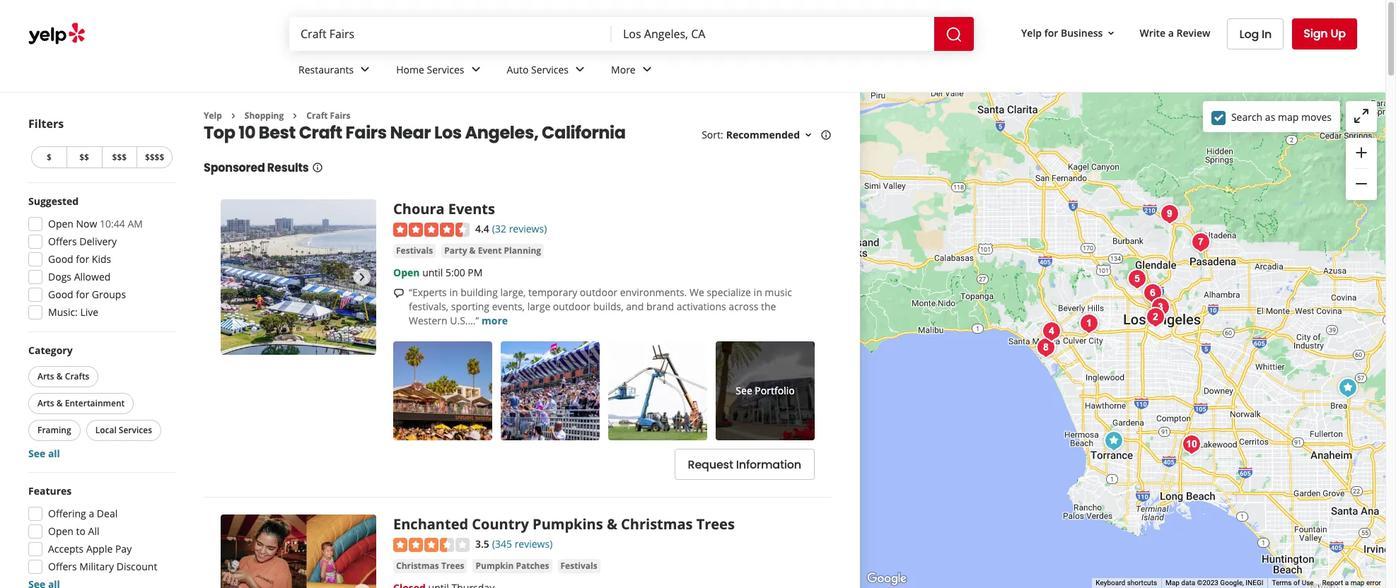 Task type: vqa. For each thing, say whether or not it's contained in the screenshot.
open to all
yes



Task type: describe. For each thing, give the bounding box(es) containing it.
24 chevron down v2 image for home services
[[467, 61, 484, 78]]

festivals button for right festivals link
[[558, 559, 600, 574]]

$$
[[79, 151, 89, 163]]

services for home services
[[427, 63, 464, 76]]

2 vertical spatial open
[[48, 525, 74, 538]]

until
[[422, 266, 443, 280]]

near
[[390, 121, 431, 145]]

los feliz village street fair image
[[1123, 265, 1151, 293]]

Find text field
[[301, 26, 601, 42]]

choura events
[[393, 200, 495, 219]]

festivals for festivals button for festivals link to the left
[[396, 245, 433, 257]]

to
[[76, 525, 86, 538]]

arts & crafts button
[[28, 366, 99, 388]]

western
[[409, 314, 448, 328]]

$ button
[[31, 146, 66, 168]]

uptown village market image
[[1178, 430, 1206, 459]]

16 chevron right v2 image for shopping
[[228, 110, 239, 122]]

see all
[[28, 447, 60, 461]]

offering a deal
[[48, 507, 118, 521]]

3.5 star rating image
[[393, 538, 470, 552]]

event
[[478, 245, 502, 257]]

category
[[28, 344, 73, 357]]

more link
[[600, 51, 667, 92]]

1 in from the left
[[450, 286, 458, 299]]

fairs left the near
[[346, 121, 387, 145]]

information
[[736, 457, 802, 473]]

building
[[461, 286, 498, 299]]

california
[[542, 121, 626, 145]]

apple
[[86, 543, 113, 556]]

pumpkin patches button
[[473, 559, 552, 574]]

see for see all
[[28, 447, 45, 461]]

24 chevron down v2 image
[[357, 61, 374, 78]]

(32
[[492, 222, 507, 236]]

environments.
[[620, 286, 687, 299]]

pumpkin patches
[[476, 560, 549, 572]]

a for offering
[[89, 507, 94, 521]]

party & event planning button
[[442, 244, 544, 258]]

0 vertical spatial trees
[[697, 515, 735, 534]]

accepts apple pay
[[48, 543, 132, 556]]

local services button
[[86, 420, 161, 441]]

24 chevron down v2 image for more
[[639, 61, 656, 78]]

request
[[688, 457, 733, 473]]

3.5
[[475, 538, 489, 551]]

inegi
[[1246, 579, 1264, 587]]

zoom out image
[[1353, 176, 1370, 193]]

top
[[204, 121, 235, 145]]

specialize
[[707, 286, 751, 299]]

music:
[[48, 306, 78, 319]]

allowed
[[74, 270, 111, 284]]

dogs allowed
[[48, 270, 111, 284]]

1 horizontal spatial christmas
[[621, 515, 693, 534]]

choura events image
[[221, 200, 376, 355]]

sponsored results
[[204, 160, 309, 176]]

sign up link
[[1293, 18, 1358, 50]]

crafts
[[65, 371, 89, 383]]

google image
[[864, 570, 911, 589]]

1 slideshow element from the top
[[221, 200, 376, 355]]

builds,
[[593, 300, 624, 313]]

error
[[1367, 579, 1382, 587]]

brand
[[647, 300, 674, 313]]

angeles,
[[465, 121, 539, 145]]

suggested
[[28, 195, 79, 208]]

see for see portfolio
[[736, 384, 753, 398]]

2 in from the left
[[754, 286, 762, 299]]

google,
[[1221, 579, 1244, 587]]

kids
[[92, 253, 111, 266]]

pumpkin
[[476, 560, 514, 572]]

home
[[396, 63, 424, 76]]

choura
[[393, 200, 445, 219]]

24 chevron down v2 image for auto services
[[572, 61, 589, 78]]

all
[[88, 525, 99, 538]]

planning
[[504, 245, 541, 257]]

the
[[761, 300, 776, 313]]

& for event
[[469, 245, 476, 257]]

restaurants link
[[287, 51, 385, 92]]

good for good for kids
[[48, 253, 73, 266]]

Near text field
[[623, 26, 923, 42]]

keyboard shortcuts button
[[1096, 579, 1157, 589]]

terms
[[1272, 579, 1292, 587]]

patches
[[516, 560, 549, 572]]

enchanted country pumpkins & christmas trees image
[[1334, 374, 1362, 402]]

open now 10:44 am
[[48, 217, 143, 231]]

craft fairs
[[307, 110, 351, 122]]

map data ©2023 google, inegi
[[1166, 579, 1264, 587]]

log in
[[1240, 26, 1272, 42]]

offers military discount
[[48, 560, 157, 574]]

temporary
[[529, 286, 577, 299]]

expand map image
[[1353, 107, 1370, 124]]

good for good for groups
[[48, 288, 73, 301]]

christmas inside button
[[396, 560, 439, 572]]

none field near
[[623, 26, 923, 42]]

and
[[626, 300, 644, 313]]

large
[[528, 300, 551, 313]]

silverlake flea image
[[1139, 279, 1167, 307]]

data
[[1182, 579, 1196, 587]]

services for auto services
[[531, 63, 569, 76]]

arts for arts & crafts
[[37, 371, 54, 383]]

map
[[1166, 579, 1180, 587]]

choura events image
[[1100, 427, 1128, 455]]

map for error
[[1351, 579, 1365, 587]]

1 horizontal spatial 16 info v2 image
[[821, 130, 832, 141]]

1 vertical spatial outdoor
[[553, 300, 591, 313]]

keyboard shortcuts
[[1096, 579, 1157, 587]]

discount
[[116, 560, 157, 574]]

open until 5:00 pm
[[393, 266, 483, 280]]

portfolio
[[755, 384, 795, 398]]

16 chevron down v2 image for recommended
[[803, 130, 814, 141]]

framing button
[[28, 420, 80, 441]]

party & event planning
[[444, 245, 541, 257]]

$
[[47, 151, 52, 163]]

10:44
[[100, 217, 125, 231]]

all
[[48, 447, 60, 461]]

pm
[[468, 266, 483, 280]]

filters
[[28, 116, 64, 132]]

enchanted country pumpkins & christmas trees link
[[393, 515, 735, 534]]

best
[[259, 121, 296, 145]]

live
[[80, 306, 98, 319]]

16 chevron down v2 image for yelp for business
[[1106, 27, 1117, 39]]

open for "experts in building large, temporary outdoor environments. we specialize in music festivals, sporting events, large outdoor builds, and brand activations across the western u.s.…"
[[393, 266, 420, 280]]

next image for previous icon
[[354, 584, 371, 589]]

services for local services
[[119, 424, 152, 437]]

offering
[[48, 507, 86, 521]]

delivery
[[79, 235, 117, 248]]



Task type: locate. For each thing, give the bounding box(es) containing it.
rose bowl flea market image
[[1187, 228, 1215, 256]]

music: live
[[48, 306, 98, 319]]

results
[[267, 160, 309, 176]]

santa monica festival image
[[1037, 317, 1066, 346]]

1 horizontal spatial see
[[736, 384, 753, 398]]

16 chevron right v2 image right yelp link
[[228, 110, 239, 122]]

good up dogs
[[48, 253, 73, 266]]

1 vertical spatial for
[[76, 253, 89, 266]]

& left crafts at left bottom
[[56, 371, 63, 383]]

for for kids
[[76, 253, 89, 266]]

0 vertical spatial 16 info v2 image
[[821, 130, 832, 141]]

festivals link down 4.4 star rating image
[[393, 244, 436, 258]]

24 chevron down v2 image inside auto services link
[[572, 61, 589, 78]]

16 chevron right v2 image for craft fairs
[[290, 110, 301, 122]]

offers for offers military discount
[[48, 560, 77, 574]]

1 vertical spatial 16 chevron down v2 image
[[803, 130, 814, 141]]

& for crafts
[[56, 371, 63, 383]]

1 vertical spatial map
[[1351, 579, 1365, 587]]

features
[[28, 485, 72, 498]]

trees inside button
[[441, 560, 464, 572]]

2 none field from the left
[[623, 26, 923, 42]]

for down offers delivery
[[76, 253, 89, 266]]

(345 reviews) link
[[492, 536, 553, 552]]

renegade craft fair image
[[1146, 293, 1175, 322]]

framing
[[37, 424, 71, 437]]

open up accepts
[[48, 525, 74, 538]]

2 16 chevron right v2 image from the left
[[290, 110, 301, 122]]

1 horizontal spatial festivals button
[[558, 559, 600, 574]]

0 horizontal spatial 16 info v2 image
[[312, 162, 323, 174]]

1 24 chevron down v2 image from the left
[[467, 61, 484, 78]]

& right the pumpkins
[[607, 515, 618, 534]]

0 horizontal spatial festivals
[[396, 245, 433, 257]]

3.5 link
[[475, 536, 489, 552]]

fairs
[[330, 110, 351, 122], [346, 121, 387, 145]]

0 horizontal spatial in
[[450, 286, 458, 299]]

sign
[[1304, 25, 1328, 42]]

services right auto
[[531, 63, 569, 76]]

arts & entertainment
[[37, 398, 125, 410]]

am
[[128, 217, 143, 231]]

0 vertical spatial for
[[1045, 26, 1059, 39]]

1 vertical spatial yelp
[[204, 110, 222, 122]]

yelp for business button
[[1016, 20, 1123, 46]]

1 horizontal spatial trees
[[697, 515, 735, 534]]

festivals link
[[393, 244, 436, 258], [558, 559, 600, 574]]

restaurants
[[299, 63, 354, 76]]

trees down "3.5 star rating" image
[[441, 560, 464, 572]]

shopping link
[[245, 110, 284, 122]]

yelp left 10 on the left
[[204, 110, 222, 122]]

next image
[[354, 269, 371, 286], [354, 584, 371, 589]]

for for groups
[[76, 288, 89, 301]]

0 vertical spatial offers
[[48, 235, 77, 248]]

map right as
[[1278, 110, 1299, 123]]

reviews) up patches on the left bottom of page
[[515, 538, 553, 551]]

0 horizontal spatial 16 chevron down v2 image
[[803, 130, 814, 141]]

reviews) up the planning
[[509, 222, 547, 236]]

1 horizontal spatial map
[[1351, 579, 1365, 587]]

reviews) for events
[[509, 222, 547, 236]]

16 chevron down v2 image inside the yelp for business button
[[1106, 27, 1117, 39]]

16 chevron down v2 image
[[1106, 27, 1117, 39], [803, 130, 814, 141]]

military
[[79, 560, 114, 574]]

festivals down 4.4 star rating image
[[396, 245, 433, 257]]

write a review
[[1140, 26, 1211, 39]]

16 chevron down v2 image right 'business' at right top
[[1106, 27, 1117, 39]]

request information
[[688, 457, 802, 473]]

24 chevron down v2 image inside more link
[[639, 61, 656, 78]]

log
[[1240, 26, 1259, 42]]

next image for previous image
[[354, 269, 371, 286]]

1 horizontal spatial 16 chevron right v2 image
[[290, 110, 301, 122]]

1 horizontal spatial none field
[[623, 26, 923, 42]]

2 arts from the top
[[37, 398, 54, 410]]

request information button
[[675, 449, 815, 480]]

terms of use link
[[1272, 579, 1314, 587]]

2 offers from the top
[[48, 560, 77, 574]]

pumpkin patches link
[[473, 559, 552, 574]]

0 horizontal spatial 24 chevron down v2 image
[[467, 61, 484, 78]]

1 horizontal spatial services
[[427, 63, 464, 76]]

shortcuts
[[1127, 579, 1157, 587]]

yelp for yelp link
[[204, 110, 222, 122]]

festivals button down the pumpkins
[[558, 559, 600, 574]]

previous image
[[226, 584, 243, 589]]

for
[[1045, 26, 1059, 39], [76, 253, 89, 266], [76, 288, 89, 301]]

1 vertical spatial arts
[[37, 398, 54, 410]]

1 16 chevron right v2 image from the left
[[228, 110, 239, 122]]

1 horizontal spatial 24 chevron down v2 image
[[572, 61, 589, 78]]

services inside auto services link
[[531, 63, 569, 76]]

3 24 chevron down v2 image from the left
[[639, 61, 656, 78]]

0 vertical spatial festivals
[[396, 245, 433, 257]]

more
[[482, 314, 508, 328]]

for left 'business' at right top
[[1045, 26, 1059, 39]]

0 vertical spatial good
[[48, 253, 73, 266]]

map for moves
[[1278, 110, 1299, 123]]

see portfolio
[[736, 384, 795, 398]]

yelp inside button
[[1022, 26, 1042, 39]]

arts up framing
[[37, 398, 54, 410]]

open
[[48, 217, 74, 231], [393, 266, 420, 280], [48, 525, 74, 538]]

recommended button
[[726, 128, 814, 142]]

open for offers delivery
[[48, 217, 74, 231]]

$$$
[[112, 151, 127, 163]]

offers
[[48, 235, 77, 248], [48, 560, 77, 574]]

& down arts & crafts button
[[56, 398, 63, 410]]

2 next image from the top
[[354, 584, 371, 589]]

festivals down the pumpkins
[[561, 560, 598, 572]]

deal
[[97, 507, 118, 521]]

none field find
[[301, 26, 601, 42]]

in up the at the right of the page
[[754, 286, 762, 299]]

16 speech v2 image
[[393, 288, 405, 299]]

0 vertical spatial christmas
[[621, 515, 693, 534]]

1 horizontal spatial a
[[1169, 26, 1174, 39]]

1 vertical spatial good
[[48, 288, 73, 301]]

a left deal
[[89, 507, 94, 521]]

offers down accepts
[[48, 560, 77, 574]]

1 vertical spatial trees
[[441, 560, 464, 572]]

christmas trees
[[396, 560, 464, 572]]

enchanted country pumpkins & christmas trees
[[393, 515, 735, 534]]

fairs down the 'restaurants' link
[[330, 110, 351, 122]]

yelp for yelp for business
[[1022, 26, 1042, 39]]

1 arts from the top
[[37, 371, 54, 383]]

none field up home services link
[[301, 26, 601, 42]]

offers delivery
[[48, 235, 117, 248]]

0 vertical spatial open
[[48, 217, 74, 231]]

0 vertical spatial festivals button
[[393, 244, 436, 258]]

1 horizontal spatial yelp
[[1022, 26, 1042, 39]]

1 horizontal spatial in
[[754, 286, 762, 299]]

group containing features
[[24, 485, 175, 589]]

map left error
[[1351, 579, 1365, 587]]

for inside the yelp for business button
[[1045, 26, 1059, 39]]

party & event planning link
[[442, 244, 544, 258]]

see left the all
[[28, 447, 45, 461]]

24 chevron down v2 image inside home services link
[[467, 61, 484, 78]]

1 vertical spatial festivals
[[561, 560, 598, 572]]

a right report
[[1345, 579, 1349, 587]]

0 vertical spatial outdoor
[[580, 286, 618, 299]]

2 vertical spatial a
[[1345, 579, 1349, 587]]

outdoor down the temporary
[[553, 300, 591, 313]]

(345 reviews)
[[492, 538, 553, 551]]

None field
[[301, 26, 601, 42], [623, 26, 923, 42]]

group containing suggested
[[24, 195, 175, 324]]

festivals link down the pumpkins
[[558, 559, 600, 574]]

0 vertical spatial arts
[[37, 371, 54, 383]]

business
[[1061, 26, 1103, 39]]

group
[[1346, 138, 1377, 200], [24, 195, 175, 324], [25, 344, 175, 461], [24, 485, 175, 589]]

0 vertical spatial map
[[1278, 110, 1299, 123]]

slideshow element
[[221, 200, 376, 355], [221, 515, 376, 589]]

& right party on the top left of page
[[469, 245, 476, 257]]

festivals,
[[409, 300, 449, 313]]

craft fairs link
[[307, 110, 351, 122]]

for for business
[[1045, 26, 1059, 39]]

montrose arts & crafts festival image
[[1156, 200, 1184, 228]]

0 horizontal spatial yelp
[[204, 110, 222, 122]]

2 horizontal spatial services
[[531, 63, 569, 76]]

see all button
[[28, 447, 60, 461]]

services inside local services button
[[119, 424, 152, 437]]

0 horizontal spatial festivals button
[[393, 244, 436, 258]]

None search field
[[289, 17, 977, 51]]

reviews) for country
[[515, 538, 553, 551]]

1 horizontal spatial 16 chevron down v2 image
[[1106, 27, 1117, 39]]

1 none field from the left
[[301, 26, 601, 42]]

entertainment
[[65, 398, 125, 410]]

16 chevron down v2 image right recommended
[[803, 130, 814, 141]]

1 good from the top
[[48, 253, 73, 266]]

16 chevron right v2 image right shopping link
[[290, 110, 301, 122]]

1 vertical spatial a
[[89, 507, 94, 521]]

1 horizontal spatial festivals link
[[558, 559, 600, 574]]

a for report
[[1345, 579, 1349, 587]]

0 horizontal spatial festivals link
[[393, 244, 436, 258]]

2 horizontal spatial a
[[1345, 579, 1349, 587]]

christmas trees button
[[393, 559, 467, 574]]

open down suggested
[[48, 217, 74, 231]]

open up 16 speech v2 icon
[[393, 266, 420, 280]]

festivals button for festivals link to the left
[[393, 244, 436, 258]]

trees
[[697, 515, 735, 534], [441, 560, 464, 572]]

16 info v2 image
[[821, 130, 832, 141], [312, 162, 323, 174]]

24 chevron down v2 image right auto services
[[572, 61, 589, 78]]

24 chevron down v2 image right more
[[639, 61, 656, 78]]

1 vertical spatial reviews)
[[515, 538, 553, 551]]

for down the dogs allowed
[[76, 288, 89, 301]]

a for write
[[1169, 26, 1174, 39]]

& for entertainment
[[56, 398, 63, 410]]

los
[[434, 121, 462, 145]]

country
[[472, 515, 529, 534]]

0 vertical spatial see
[[736, 384, 753, 398]]

"experts in building large, temporary outdoor environments. we specialize in music festivals, sporting events, large outdoor builds, and brand activations across the western u.s.…"
[[409, 286, 792, 328]]

1 horizontal spatial festivals
[[561, 560, 598, 572]]

"experts
[[409, 286, 447, 299]]

sponsored
[[204, 160, 265, 176]]

services inside home services link
[[427, 63, 464, 76]]

unique markets image
[[1141, 303, 1170, 331]]

in
[[450, 286, 458, 299], [754, 286, 762, 299]]

services right home at the top of page
[[427, 63, 464, 76]]

0 horizontal spatial trees
[[441, 560, 464, 572]]

16 info v2 image right recommended dropdown button
[[821, 130, 832, 141]]

0 vertical spatial 16 chevron down v2 image
[[1106, 27, 1117, 39]]

0 horizontal spatial see
[[28, 447, 45, 461]]

abbot kinney flea market image
[[1032, 334, 1060, 362]]

0 horizontal spatial a
[[89, 507, 94, 521]]

2 good from the top
[[48, 288, 73, 301]]

patchwork indie arts & crafts festival image
[[1075, 310, 1103, 338]]

offers up 'good for kids'
[[48, 235, 77, 248]]

arts for arts & entertainment
[[37, 398, 54, 410]]

1 vertical spatial see
[[28, 447, 45, 461]]

festivals button down 4.4 star rating image
[[393, 244, 436, 258]]

good down dogs
[[48, 288, 73, 301]]

shopping
[[245, 110, 284, 122]]

map region
[[680, 0, 1397, 589]]

1 vertical spatial festivals link
[[558, 559, 600, 574]]

keyboard
[[1096, 579, 1126, 587]]

local services
[[95, 424, 152, 437]]

in down the '5:00'
[[450, 286, 458, 299]]

0 vertical spatial reviews)
[[509, 222, 547, 236]]

use
[[1302, 579, 1314, 587]]

0 vertical spatial slideshow element
[[221, 200, 376, 355]]

24 chevron down v2 image left auto
[[467, 61, 484, 78]]

2 slideshow element from the top
[[221, 515, 376, 589]]

0 vertical spatial next image
[[354, 269, 371, 286]]

large,
[[501, 286, 526, 299]]

u.s.…"
[[450, 314, 479, 328]]

a right write
[[1169, 26, 1174, 39]]

offers for offers delivery
[[48, 235, 77, 248]]

16 chevron down v2 image inside recommended dropdown button
[[803, 130, 814, 141]]

we
[[690, 286, 704, 299]]

16 info v2 image right the results
[[312, 162, 323, 174]]

1 vertical spatial slideshow element
[[221, 515, 376, 589]]

arts down category
[[37, 371, 54, 383]]

outdoor up builds,
[[580, 286, 618, 299]]

1 vertical spatial festivals button
[[558, 559, 600, 574]]

& inside 'link'
[[469, 245, 476, 257]]

good
[[48, 253, 73, 266], [48, 288, 73, 301]]

2 vertical spatial for
[[76, 288, 89, 301]]

1 offers from the top
[[48, 235, 77, 248]]

see left 'portfolio'
[[736, 384, 753, 398]]

trees down request
[[697, 515, 735, 534]]

1 vertical spatial 16 info v2 image
[[312, 162, 323, 174]]

0 vertical spatial yelp
[[1022, 26, 1042, 39]]

1 vertical spatial open
[[393, 266, 420, 280]]

0 horizontal spatial map
[[1278, 110, 1299, 123]]

search image
[[946, 26, 963, 43]]

1 vertical spatial offers
[[48, 560, 77, 574]]

report a map error link
[[1323, 579, 1382, 587]]

group containing category
[[25, 344, 175, 461]]

services right local
[[119, 424, 152, 437]]

0 horizontal spatial christmas
[[396, 560, 439, 572]]

10
[[239, 121, 255, 145]]

festivals for festivals button corresponding to right festivals link
[[561, 560, 598, 572]]

zoom in image
[[1353, 144, 1370, 161]]

report a map error
[[1323, 579, 1382, 587]]

terms of use
[[1272, 579, 1314, 587]]

business categories element
[[287, 51, 1358, 92]]

yelp left 'business' at right top
[[1022, 26, 1042, 39]]

choura events link
[[393, 200, 495, 219]]

none field up business categories element
[[623, 26, 923, 42]]

1 next image from the top
[[354, 269, 371, 286]]

4.4 star rating image
[[393, 223, 470, 237]]

previous image
[[226, 269, 243, 286]]

events,
[[492, 300, 525, 313]]

2 24 chevron down v2 image from the left
[[572, 61, 589, 78]]

16 chevron right v2 image
[[228, 110, 239, 122], [290, 110, 301, 122]]

activations
[[677, 300, 726, 313]]

5:00
[[446, 266, 465, 280]]

good for kids
[[48, 253, 111, 266]]

(32 reviews)
[[492, 222, 547, 236]]

2 horizontal spatial 24 chevron down v2 image
[[639, 61, 656, 78]]

outdoor
[[580, 286, 618, 299], [553, 300, 591, 313]]

0 horizontal spatial services
[[119, 424, 152, 437]]

0 vertical spatial festivals link
[[393, 244, 436, 258]]

open to all
[[48, 525, 99, 538]]

0 horizontal spatial 16 chevron right v2 image
[[228, 110, 239, 122]]

0 horizontal spatial none field
[[301, 26, 601, 42]]

1 vertical spatial christmas
[[396, 560, 439, 572]]

24 chevron down v2 image
[[467, 61, 484, 78], [572, 61, 589, 78], [639, 61, 656, 78]]

1 vertical spatial next image
[[354, 584, 371, 589]]

0 vertical spatial a
[[1169, 26, 1174, 39]]



